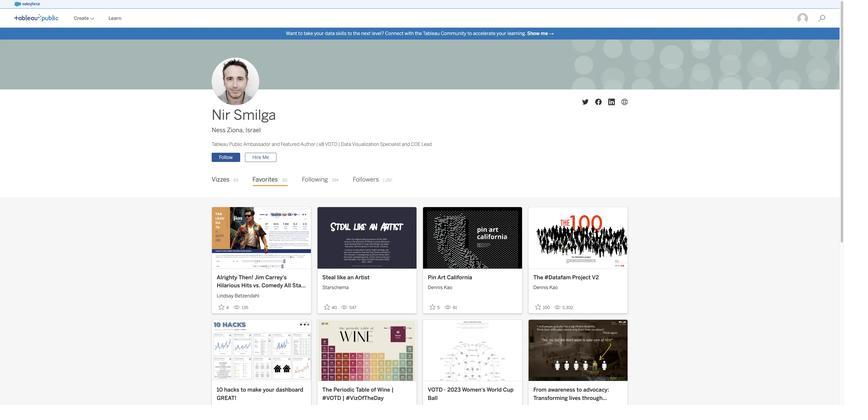Task type: vqa. For each thing, say whether or not it's contained in the screenshot.


Task type: locate. For each thing, give the bounding box(es) containing it.
votd - 2023 women's world cup ball link
[[428, 386, 517, 403]]

Add Favorite button
[[322, 302, 339, 312], [428, 302, 442, 312]]

1 horizontal spatial votd
[[428, 387, 443, 393]]

kao down pin art california
[[444, 285, 452, 290]]

ziona,
[[227, 127, 244, 134]]

jim
[[255, 274, 264, 281]]

dennis up 100 button
[[533, 285, 548, 290]]

5,302 views element
[[552, 303, 576, 313]]

lindsay betzendahl link
[[217, 290, 306, 300]]

your right make
[[263, 387, 274, 393]]

‫nir
[[212, 107, 230, 123]]

dennis
[[428, 285, 443, 290], [533, 285, 548, 290]]

salesforce logo image
[[14, 2, 40, 7]]

0 horizontal spatial add favorite button
[[322, 302, 339, 312]]

wine
[[377, 387, 390, 393]]

dennis kao down "art"
[[428, 285, 452, 290]]

kao down #datafam
[[549, 285, 558, 290]]

from awareness to advocacy: transforming lives through disability understanding
[[533, 387, 609, 405]]

community
[[441, 31, 466, 36]]

dennis kao down #datafam
[[533, 285, 558, 290]]

0 horizontal spatial the
[[353, 31, 360, 36]]

0 vertical spatial votd
[[325, 142, 337, 147]]

women's
[[462, 387, 485, 393]]

vizzes
[[212, 176, 229, 183]]

1 dennis from the left
[[428, 285, 443, 290]]

steal like an artist
[[322, 274, 370, 281]]

tableau
[[423, 31, 440, 36], [212, 142, 228, 147]]

author
[[300, 142, 315, 147]]

10 hacks to make your dashboard great!
[[217, 387, 303, 401]]

votd inside votd - 2023 women's world cup ball
[[428, 387, 443, 393]]

1 add favorite button from the left
[[322, 302, 339, 312]]

dennis kao link down california at the right
[[428, 282, 517, 291]]

following
[[302, 176, 328, 183]]

of
[[371, 387, 376, 393]]

0 horizontal spatial and
[[272, 142, 280, 147]]

0 vertical spatial the
[[533, 274, 543, 281]]

the right with
[[415, 31, 422, 36]]

artist
[[355, 274, 370, 281]]

4
[[226, 305, 229, 310]]

the inside the #datafam project v2 link
[[533, 274, 543, 281]]

facebook.com image
[[595, 99, 602, 105]]

to left accelerate
[[467, 31, 472, 36]]

public
[[229, 142, 242, 147]]

| right "wine"
[[392, 387, 394, 393]]

0 horizontal spatial the
[[322, 387, 332, 393]]

2 the from the left
[[415, 31, 422, 36]]

votd - 2023 women's world cup ball
[[428, 387, 514, 401]]

to
[[298, 31, 303, 36], [348, 31, 352, 36], [467, 31, 472, 36], [241, 387, 246, 393], [577, 387, 582, 393]]

the left #datafam
[[533, 274, 543, 281]]

accelerate
[[473, 31, 496, 36]]

transforming
[[533, 395, 568, 401]]

featured
[[281, 142, 300, 147]]

take
[[304, 31, 313, 36]]

alrighty
[[217, 274, 237, 281]]

your left learning.
[[497, 31, 506, 36]]

california
[[447, 274, 472, 281]]

0 horizontal spatial dennis kao link
[[428, 282, 517, 291]]

and left coe
[[402, 142, 410, 147]]

1 vertical spatial tableau
[[212, 142, 228, 147]]

1 vertical spatial votd
[[428, 387, 443, 393]]

the #datafam project v2
[[533, 274, 599, 281]]

dennis down pin
[[428, 285, 443, 290]]

the for the periodic table of wine | #votd | #vizoftheday
[[322, 387, 332, 393]]

the
[[533, 274, 543, 281], [322, 387, 332, 393]]

to left make
[[241, 387, 246, 393]]

tableau down ness
[[212, 142, 228, 147]]

2 dennis kao from the left
[[533, 285, 558, 290]]

2 kao from the left
[[549, 285, 558, 290]]

0 horizontal spatial your
[[263, 387, 274, 393]]

level?
[[372, 31, 384, 36]]

great!
[[217, 395, 236, 401]]

1 dennis kao from the left
[[428, 285, 452, 290]]

then!
[[239, 274, 253, 281]]

add favorite button containing 5
[[428, 302, 442, 312]]

alrighty then! jim carrey's hilarious hits vs. comedy all stars #dataplusmovies link
[[217, 274, 306, 297]]

1 horizontal spatial dennis
[[533, 285, 548, 290]]

table
[[356, 387, 369, 393]]

2 horizontal spatial your
[[497, 31, 506, 36]]

#vizoftheday
[[346, 395, 384, 401]]

dennis kao link for california
[[428, 282, 517, 291]]

1 kao from the left
[[444, 285, 452, 290]]

dennis kao link down project
[[533, 282, 623, 291]]

votd up ball
[[428, 387, 443, 393]]

dennis kao for #datafam
[[533, 285, 558, 290]]

5
[[437, 305, 440, 310]]

1 vertical spatial the
[[322, 387, 332, 393]]

your right take
[[314, 31, 324, 36]]

to up lives
[[577, 387, 582, 393]]

followers
[[353, 176, 379, 183]]

1 horizontal spatial the
[[533, 274, 543, 281]]

create
[[74, 15, 89, 21]]

2 dennis from the left
[[533, 285, 548, 290]]

#datafam
[[544, 274, 571, 281]]

tableau right with
[[423, 31, 440, 36]]

1 horizontal spatial tableau
[[423, 31, 440, 36]]

1 horizontal spatial dennis kao
[[533, 285, 558, 290]]

starschema
[[322, 285, 349, 290]]

-
[[444, 387, 446, 393]]

1 horizontal spatial and
[[402, 142, 410, 147]]

votd right x8
[[325, 142, 337, 147]]

smilga‬‎
[[233, 107, 276, 123]]

add favorite button down starschema
[[322, 302, 339, 312]]

your
[[314, 31, 324, 36], [497, 31, 506, 36], [263, 387, 274, 393]]

|
[[316, 142, 318, 147], [338, 142, 340, 147], [392, 387, 394, 393], [343, 395, 345, 401]]

hire
[[252, 155, 261, 160]]

2 add favorite button from the left
[[428, 302, 442, 312]]

1 horizontal spatial your
[[314, 31, 324, 36]]

the up the #votd
[[322, 387, 332, 393]]

votd
[[325, 142, 337, 147], [428, 387, 443, 393]]

hacks
[[224, 387, 239, 393]]

dennis for the
[[533, 285, 548, 290]]

0 horizontal spatial kao
[[444, 285, 452, 290]]

show me link
[[527, 31, 548, 36]]

the left next
[[353, 31, 360, 36]]

1 dennis kao link from the left
[[428, 282, 517, 291]]

from
[[533, 387, 547, 393]]

1 horizontal spatial add favorite button
[[428, 302, 442, 312]]

add favorite button containing 40
[[322, 302, 339, 312]]

starschema link
[[322, 282, 412, 291]]

2 dennis kao link from the left
[[533, 282, 623, 291]]

the #datafam project v2 link
[[533, 274, 623, 282]]

alrighty then! jim carrey's hilarious hits vs. comedy all stars #dataplusmovies
[[217, 274, 306, 297]]

linkedin.com image
[[608, 99, 615, 105]]

x8
[[319, 142, 324, 147]]

add favorite button left 81
[[428, 302, 442, 312]]

avatar image
[[212, 58, 259, 105]]

| left data
[[338, 142, 340, 147]]

1 horizontal spatial kao
[[549, 285, 558, 290]]

smilganir.medium.com image
[[621, 99, 628, 105]]

1 horizontal spatial the
[[415, 31, 422, 36]]

skills
[[336, 31, 346, 36]]

workbook thumbnail image
[[212, 207, 311, 269], [318, 207, 417, 269], [423, 207, 522, 269], [529, 207, 628, 269], [212, 320, 311, 381], [318, 320, 417, 381], [423, 320, 522, 381], [529, 320, 628, 381]]

0 vertical spatial tableau
[[423, 31, 440, 36]]

the inside the periodic table of wine | #votd | #vizoftheday
[[322, 387, 332, 393]]

0 horizontal spatial dennis
[[428, 285, 443, 290]]

ball
[[428, 395, 438, 401]]

547
[[349, 305, 356, 310]]

1 horizontal spatial dennis kao link
[[533, 282, 623, 291]]

hilarious
[[217, 282, 240, 289]]

0 horizontal spatial dennis kao
[[428, 285, 452, 290]]

dennis kao
[[428, 285, 452, 290], [533, 285, 558, 290]]

ness
[[212, 127, 226, 134]]

and left featured
[[272, 142, 280, 147]]



Task type: describe. For each thing, give the bounding box(es) containing it.
| left x8
[[316, 142, 318, 147]]

visualization
[[352, 142, 379, 147]]

next
[[361, 31, 371, 36]]

5,302
[[562, 305, 573, 310]]

hire me
[[252, 155, 269, 160]]

81 views element
[[442, 303, 459, 313]]

194
[[332, 178, 338, 183]]

lives
[[569, 395, 581, 401]]

israel
[[245, 127, 261, 134]]

through
[[582, 395, 603, 401]]

40
[[332, 305, 337, 310]]

me
[[262, 155, 269, 160]]

dennis kao for art
[[428, 285, 452, 290]]

connect
[[385, 31, 404, 36]]

favorites
[[253, 176, 278, 183]]

lead
[[421, 142, 432, 147]]

like
[[337, 274, 346, 281]]

ness ziona, israel
[[212, 127, 261, 134]]

want to take your data skills to the next level? connect with the tableau community to accelerate your learning. show me →
[[286, 31, 554, 36]]

learn
[[109, 15, 121, 21]]

the periodic table of wine | #votd | #vizoftheday link
[[322, 386, 412, 403]]

#votd
[[322, 395, 341, 401]]

hire me button
[[245, 153, 277, 162]]

create button
[[67, 9, 101, 28]]

#dataplusmovies
[[217, 291, 262, 297]]

data
[[325, 31, 335, 36]]

want
[[286, 31, 297, 36]]

tableau public ambassador and featured author | x8 votd | data visualization specialist and coe lead
[[212, 142, 432, 147]]

add favorite button for steal
[[322, 302, 339, 312]]

periodic
[[333, 387, 355, 393]]

from awareness to advocacy: transforming lives through disability understanding link
[[533, 386, 623, 405]]

kao for art
[[444, 285, 452, 290]]

the for the #datafam project v2
[[533, 274, 543, 281]]

pin art california link
[[428, 274, 517, 282]]

10
[[217, 387, 223, 393]]

vs.
[[253, 282, 260, 289]]

100
[[543, 305, 550, 310]]

show
[[527, 31, 540, 36]]

→
[[549, 31, 554, 36]]

all
[[284, 282, 291, 289]]

twitter.com image
[[582, 99, 589, 105]]

add favorite button for pin
[[428, 302, 442, 312]]

1 and from the left
[[272, 142, 280, 147]]

art
[[437, 274, 446, 281]]

learning.
[[507, 31, 526, 36]]

steal like an artist link
[[322, 274, 412, 282]]

comedy
[[261, 282, 283, 289]]

1 the from the left
[[353, 31, 360, 36]]

carrey's
[[265, 274, 287, 281]]

betzendahl
[[235, 293, 259, 299]]

advocacy:
[[583, 387, 609, 393]]

to inside "10 hacks to make your dashboard great!"
[[241, 387, 246, 393]]

kao for #datafam
[[549, 285, 558, 290]]

logo image
[[14, 14, 58, 22]]

pin
[[428, 274, 436, 281]]

the periodic table of wine | #votd | #vizoftheday
[[322, 387, 394, 401]]

make
[[247, 387, 261, 393]]

135
[[242, 305, 248, 310]]

Add Favorite button
[[217, 302, 231, 312]]

world
[[487, 387, 502, 393]]

to left take
[[298, 31, 303, 36]]

go to search image
[[811, 15, 832, 22]]

161
[[282, 178, 288, 183]]

lindsay
[[217, 293, 234, 299]]

63
[[234, 178, 238, 183]]

me
[[541, 31, 548, 36]]

547 views element
[[339, 303, 359, 313]]

learn link
[[101, 9, 128, 28]]

dennis for pin
[[428, 285, 443, 290]]

to right skills on the top left
[[348, 31, 352, 36]]

10 hacks to make your dashboard great! link
[[217, 386, 306, 403]]

Add Favorite button
[[533, 302, 552, 312]]

0 horizontal spatial votd
[[325, 142, 337, 147]]

with
[[405, 31, 414, 36]]

1,267
[[383, 178, 392, 183]]

dennis kao link for project
[[533, 282, 623, 291]]

2 and from the left
[[402, 142, 410, 147]]

135 views element
[[231, 303, 251, 313]]

0 horizontal spatial tableau
[[212, 142, 228, 147]]

specialist
[[380, 142, 401, 147]]

terry.turtle image
[[797, 12, 809, 24]]

disability
[[533, 403, 557, 405]]

cup
[[503, 387, 514, 393]]

awareness
[[548, 387, 575, 393]]

| down periodic
[[343, 395, 345, 401]]

stars
[[292, 282, 306, 289]]

steal
[[322, 274, 336, 281]]

coe
[[411, 142, 420, 147]]

hits
[[241, 282, 252, 289]]

understanding
[[558, 403, 596, 405]]

follow button
[[212, 153, 240, 162]]

your inside "10 hacks to make your dashboard great!"
[[263, 387, 274, 393]]

data
[[341, 142, 351, 147]]

an
[[347, 274, 354, 281]]

pin art california
[[428, 274, 472, 281]]

2023
[[447, 387, 461, 393]]

dashboard
[[276, 387, 303, 393]]

‫nir smilga‬‎
[[212, 107, 276, 123]]

to inside from awareness to advocacy: transforming lives through disability understanding
[[577, 387, 582, 393]]



